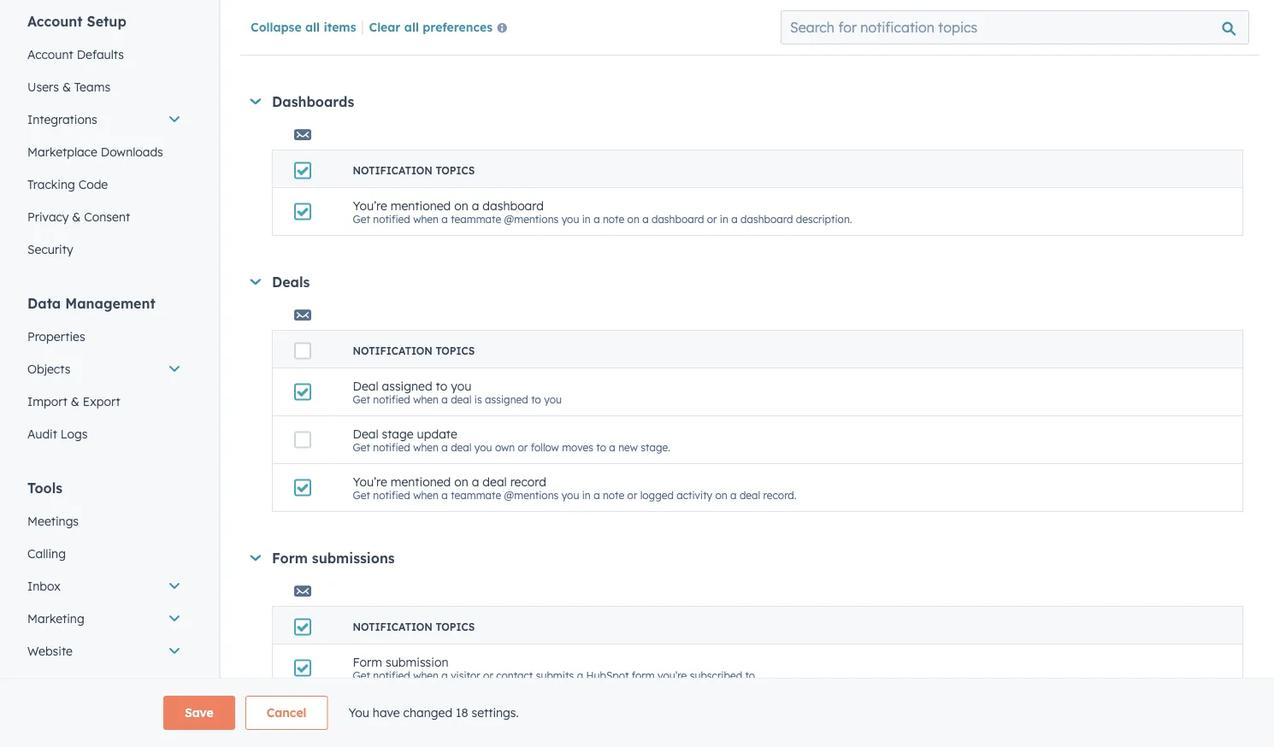 Task type: describe. For each thing, give the bounding box(es) containing it.
save button
[[163, 696, 235, 731]]

code
[[78, 177, 108, 192]]

save
[[185, 706, 214, 721]]

activity for you're mentioned on a deal record
[[677, 489, 713, 502]]

moves
[[562, 441, 594, 454]]

follow
[[531, 441, 559, 454]]

downloads
[[101, 145, 163, 160]]

audit logs
[[27, 427, 88, 442]]

have
[[373, 706, 400, 721]]

privacy & consent
[[27, 210, 130, 225]]

export
[[83, 394, 120, 409]]

when inside you're mentioned on a dashboard get notified when a teammate @mentions you in a note on a dashboard or in a dashboard description.
[[413, 213, 439, 226]]

objects button
[[17, 353, 192, 386]]

you're for you're mentioned on a dashboard
[[353, 198, 387, 213]]

caret image
[[250, 99, 261, 105]]

tracking code
[[27, 177, 108, 192]]

is
[[475, 393, 482, 406]]

properties link
[[17, 321, 192, 353]]

or inside deal stage update get notified when a deal you own or follow moves to a new stage.
[[518, 441, 528, 454]]

deal inside deal assigned to you get notified when a deal is assigned to you
[[451, 393, 472, 406]]

form submissions button
[[250, 550, 1244, 567]]

when inside you're mentioned on a contact record get notified when a teammate @mentions you in a note or logged activity on a contact record.
[[413, 32, 439, 45]]

teammate inside you're mentioned on a dashboard get notified when a teammate @mentions you in a note on a dashboard or in a dashboard description.
[[451, 213, 502, 226]]

privacy & consent link
[[17, 201, 192, 234]]

you're for you're mentioned on a contact record
[[353, 17, 387, 32]]

deal for deal assigned to you
[[353, 378, 379, 393]]

clear all preferences
[[369, 19, 493, 34]]

when inside "form submission get notified when a visitor or contact submits a hubspot form you're subscribed to."
[[413, 670, 439, 683]]

account setup
[[27, 13, 126, 30]]

note for you're mentioned on a contact record
[[603, 32, 625, 45]]

clear all preferences button
[[369, 18, 514, 38]]

account defaults link
[[17, 39, 192, 71]]

users
[[27, 80, 59, 95]]

inbox button
[[17, 571, 192, 603]]

properties
[[27, 329, 85, 344]]

data management element
[[17, 294, 192, 451]]

you inside you're mentioned on a deal record get notified when a teammate @mentions you in a note or logged activity on a deal record.
[[562, 489, 580, 502]]

clear
[[369, 19, 401, 34]]

submissions
[[312, 550, 395, 567]]

teammate for deal
[[451, 489, 502, 502]]

get inside you're mentioned on a dashboard get notified when a teammate @mentions you in a note on a dashboard or in a dashboard description.
[[353, 213, 370, 226]]

you're mentioned on a deal record get notified when a teammate @mentions you in a note or logged activity on a deal record.
[[353, 474, 797, 502]]

items
[[324, 19, 356, 34]]

topics for deals
[[436, 345, 475, 358]]

calling link
[[17, 538, 192, 571]]

website button
[[17, 636, 192, 668]]

18
[[456, 706, 468, 721]]

changed
[[403, 706, 453, 721]]

meetings
[[27, 514, 79, 529]]

deal stage update get notified when a deal you own or follow moves to a new stage.
[[353, 426, 671, 454]]

record. for you're mentioned on a deal record
[[764, 489, 797, 502]]

when inside you're mentioned on a deal record get notified when a teammate @mentions you in a note or logged activity on a deal record.
[[413, 489, 439, 502]]

caret image for form submissions
[[250, 555, 261, 561]]

marketplace
[[27, 145, 97, 160]]

topics for form submissions
[[436, 621, 475, 634]]

notified inside you're mentioned on a contact record get notified when a teammate @mentions you in a note or logged activity on a contact record.
[[373, 32, 411, 45]]

all for collapse
[[305, 19, 320, 34]]

setup
[[87, 13, 126, 30]]

form for form submission get notified when a visitor or contact submits a hubspot form you're subscribed to.
[[353, 655, 383, 670]]

cancel button
[[245, 696, 328, 731]]

marketing button
[[17, 603, 192, 636]]

dashboards
[[272, 93, 354, 110]]

marketplace downloads
[[27, 145, 163, 160]]

tools
[[27, 480, 63, 497]]

1 horizontal spatial dashboard
[[652, 213, 704, 226]]

consent
[[84, 210, 130, 225]]

privacy
[[27, 210, 69, 225]]

record for you're mentioned on a deal record
[[510, 474, 547, 489]]

cancel
[[267, 706, 307, 721]]

to inside deal stage update get notified when a deal you own or follow moves to a new stage.
[[597, 441, 607, 454]]

0 horizontal spatial assigned
[[382, 378, 433, 393]]

collapse all items
[[251, 19, 356, 34]]

& for export
[[71, 394, 79, 409]]

0 horizontal spatial dashboard
[[483, 198, 544, 213]]

dashboards button
[[250, 93, 1244, 110]]

notified inside you're mentioned on a dashboard get notified when a teammate @mentions you in a note on a dashboard or in a dashboard description.
[[373, 213, 411, 226]]

data
[[27, 295, 61, 312]]

objects
[[27, 362, 70, 377]]

notification for dashboards
[[353, 164, 433, 177]]

import
[[27, 394, 67, 409]]

integrations
[[27, 112, 97, 127]]

meetings link
[[17, 506, 192, 538]]

stage.
[[641, 441, 671, 454]]

subscribed
[[690, 670, 743, 683]]

form for form submissions
[[272, 550, 308, 567]]

0 horizontal spatial to
[[436, 378, 448, 393]]

marketing
[[27, 612, 84, 627]]

when inside deal assigned to you get notified when a deal is assigned to you
[[413, 393, 439, 406]]

hubspot
[[587, 670, 629, 683]]

data management
[[27, 295, 156, 312]]

notification topics for deals
[[353, 345, 475, 358]]

topics for dashboards
[[436, 164, 475, 177]]

stage
[[382, 426, 414, 441]]

users & teams
[[27, 80, 110, 95]]

& for teams
[[62, 80, 71, 95]]

notified inside you're mentioned on a deal record get notified when a teammate @mentions you in a note or logged activity on a deal record.
[[373, 489, 411, 502]]

notified inside "form submission get notified when a visitor or contact submits a hubspot form you're subscribed to."
[[373, 670, 411, 683]]

@mentions inside you're mentioned on a dashboard get notified when a teammate @mentions you in a note on a dashboard or in a dashboard description.
[[504, 213, 559, 226]]

or inside you're mentioned on a deal record get notified when a teammate @mentions you in a note or logged activity on a deal record.
[[628, 489, 638, 502]]

form submission get notified when a visitor or contact submits a hubspot form you're subscribed to.
[[353, 655, 758, 683]]

you inside you're mentioned on a dashboard get notified when a teammate @mentions you in a note on a dashboard or in a dashboard description.
[[562, 213, 580, 226]]

deal assigned to you get notified when a deal is assigned to you
[[353, 378, 562, 406]]

account defaults
[[27, 47, 124, 62]]

description.
[[796, 213, 853, 226]]



Task type: locate. For each thing, give the bounding box(es) containing it.
5 notified from the top
[[373, 489, 411, 502]]

3 get from the top
[[353, 393, 370, 406]]

integrations button
[[17, 104, 192, 136]]

when inside deal stage update get notified when a deal you own or follow moves to a new stage.
[[413, 441, 439, 454]]

deal inside deal assigned to you get notified when a deal is assigned to you
[[353, 378, 379, 393]]

logged for you're mentioned on a deal record
[[641, 489, 674, 502]]

note for you're mentioned on a deal record
[[603, 489, 625, 502]]

@mentions for deal
[[504, 489, 559, 502]]

0 vertical spatial &
[[62, 80, 71, 95]]

website
[[27, 644, 73, 659]]

notification topics for form submissions
[[353, 621, 475, 634]]

1 account from the top
[[27, 13, 83, 30]]

0 vertical spatial deal
[[353, 378, 379, 393]]

account for account setup
[[27, 13, 83, 30]]

tracking
[[27, 177, 75, 192]]

notification topics for dashboards
[[353, 164, 475, 177]]

note inside you're mentioned on a deal record get notified when a teammate @mentions you in a note or logged activity on a deal record.
[[603, 489, 625, 502]]

& right users at the top left of the page
[[62, 80, 71, 95]]

record inside you're mentioned on a deal record get notified when a teammate @mentions you in a note or logged activity on a deal record.
[[510, 474, 547, 489]]

form inside "form submission get notified when a visitor or contact submits a hubspot form you're subscribed to."
[[353, 655, 383, 670]]

2 deal from the top
[[353, 426, 379, 441]]

security link
[[17, 234, 192, 266]]

logged inside you're mentioned on a deal record get notified when a teammate @mentions you in a note or logged activity on a deal record.
[[641, 489, 674, 502]]

1 teammate from the top
[[451, 32, 502, 45]]

2 mentioned from the top
[[391, 198, 451, 213]]

account
[[27, 13, 83, 30], [27, 47, 73, 62]]

1 vertical spatial record.
[[764, 489, 797, 502]]

you
[[562, 32, 580, 45], [562, 213, 580, 226], [451, 378, 472, 393], [544, 393, 562, 406], [475, 441, 492, 454], [562, 489, 580, 502]]

import & export
[[27, 394, 120, 409]]

0 vertical spatial you're
[[353, 17, 387, 32]]

collapse all items button
[[251, 19, 356, 34]]

new
[[619, 441, 638, 454]]

1 vertical spatial teammate
[[451, 213, 502, 226]]

1 vertical spatial note
[[603, 213, 625, 226]]

teams
[[74, 80, 110, 95]]

& left export
[[71, 394, 79, 409]]

1 deal from the top
[[353, 378, 379, 393]]

teammate for contact
[[451, 32, 502, 45]]

to left is
[[436, 378, 448, 393]]

you're inside you're mentioned on a deal record get notified when a teammate @mentions you in a note or logged activity on a deal record.
[[353, 474, 387, 489]]

deal
[[451, 393, 472, 406], [451, 441, 472, 454], [483, 474, 507, 489], [740, 489, 761, 502]]

6 notified from the top
[[373, 670, 411, 683]]

1 vertical spatial notification
[[353, 345, 433, 358]]

2 @mentions from the top
[[504, 213, 559, 226]]

caret image for deals
[[250, 279, 261, 285]]

1 vertical spatial record
[[510, 474, 547, 489]]

2 you're from the top
[[353, 198, 387, 213]]

note
[[603, 32, 625, 45], [603, 213, 625, 226], [603, 489, 625, 502]]

0 vertical spatial caret image
[[250, 279, 261, 285]]

4 get from the top
[[353, 441, 370, 454]]

form left submission
[[353, 655, 383, 670]]

assigned up stage at the bottom left of page
[[382, 378, 433, 393]]

own
[[495, 441, 515, 454]]

1 get from the top
[[353, 32, 370, 45]]

2 horizontal spatial dashboard
[[741, 213, 793, 226]]

submits
[[536, 670, 574, 683]]

record for you're mentioned on a contact record
[[529, 17, 565, 32]]

2 notification from the top
[[353, 345, 433, 358]]

or
[[628, 32, 638, 45], [707, 213, 717, 226], [518, 441, 528, 454], [628, 489, 638, 502], [483, 670, 494, 683]]

0 horizontal spatial all
[[305, 19, 320, 34]]

to.
[[746, 670, 758, 683]]

caret image inside form submissions dropdown button
[[250, 555, 261, 561]]

3 topics from the top
[[436, 621, 475, 634]]

deal down own
[[483, 474, 507, 489]]

1 vertical spatial @mentions
[[504, 213, 559, 226]]

2 vertical spatial teammate
[[451, 489, 502, 502]]

Search for notification topics search field
[[781, 10, 1250, 44]]

activity up dashboards dropdown button
[[677, 32, 713, 45]]

5 get from the top
[[353, 489, 370, 502]]

calling
[[27, 547, 66, 562]]

deal up form submissions dropdown button
[[740, 489, 761, 502]]

caret image
[[250, 279, 261, 285], [250, 555, 261, 561], [250, 736, 261, 742]]

notification for form submissions
[[353, 621, 433, 634]]

@mentions for contact
[[504, 32, 559, 45]]

logs
[[61, 427, 88, 442]]

logged
[[641, 32, 674, 45], [641, 489, 674, 502]]

2 activity from the top
[[677, 489, 713, 502]]

1 topics from the top
[[436, 164, 475, 177]]

account up account defaults
[[27, 13, 83, 30]]

0 vertical spatial record
[[529, 17, 565, 32]]

2 all from the left
[[405, 19, 419, 34]]

contact inside "form submission get notified when a visitor or contact submits a hubspot form you're subscribed to."
[[496, 670, 533, 683]]

users & teams link
[[17, 71, 192, 104]]

3 @mentions from the top
[[504, 489, 559, 502]]

1 note from the top
[[603, 32, 625, 45]]

you're mentioned on a dashboard get notified when a teammate @mentions you in a note on a dashboard or in a dashboard description.
[[353, 198, 853, 226]]

caret image inside "deals" dropdown button
[[250, 279, 261, 285]]

caret image left deals
[[250, 279, 261, 285]]

2 when from the top
[[413, 213, 439, 226]]

you're
[[658, 670, 687, 683]]

2 vertical spatial mentioned
[[391, 474, 451, 489]]

2 account from the top
[[27, 47, 73, 62]]

1 vertical spatial activity
[[677, 489, 713, 502]]

1 vertical spatial deal
[[353, 426, 379, 441]]

deals
[[272, 274, 310, 291]]

activity inside you're mentioned on a contact record get notified when a teammate @mentions you in a note or logged activity on a contact record.
[[677, 32, 713, 45]]

6 when from the top
[[413, 670, 439, 683]]

you're inside you're mentioned on a contact record get notified when a teammate @mentions you in a note or logged activity on a contact record.
[[353, 17, 387, 32]]

4 notified from the top
[[373, 441, 411, 454]]

you're inside you're mentioned on a dashboard get notified when a teammate @mentions you in a note on a dashboard or in a dashboard description.
[[353, 198, 387, 213]]

3 caret image from the top
[[250, 736, 261, 742]]

a inside deal assigned to you get notified when a deal is assigned to you
[[442, 393, 448, 406]]

on
[[455, 17, 469, 32], [716, 32, 728, 45], [455, 198, 469, 213], [628, 213, 640, 226], [455, 474, 469, 489], [716, 489, 728, 502]]

you
[[349, 706, 370, 721]]

in inside you're mentioned on a contact record get notified when a teammate @mentions you in a note or logged activity on a contact record.
[[582, 32, 591, 45]]

mentioned for contact
[[391, 17, 451, 32]]

1 logged from the top
[[641, 32, 674, 45]]

0 vertical spatial activity
[[677, 32, 713, 45]]

you're
[[353, 17, 387, 32], [353, 198, 387, 213], [353, 474, 387, 489]]

notification topics
[[353, 164, 475, 177], [353, 345, 475, 358], [353, 621, 475, 634]]

2 vertical spatial @mentions
[[504, 489, 559, 502]]

record. inside you're mentioned on a deal record get notified when a teammate @mentions you in a note or logged activity on a deal record.
[[764, 489, 797, 502]]

activity
[[677, 32, 713, 45], [677, 489, 713, 502]]

1 vertical spatial form
[[353, 655, 383, 670]]

caret image down cancel button
[[250, 736, 261, 742]]

2 vertical spatial &
[[71, 394, 79, 409]]

logged for you're mentioned on a contact record
[[641, 32, 674, 45]]

0 vertical spatial @mentions
[[504, 32, 559, 45]]

activity up form submissions dropdown button
[[677, 489, 713, 502]]

2 note from the top
[[603, 213, 625, 226]]

you inside deal stage update get notified when a deal you own or follow moves to a new stage.
[[475, 441, 492, 454]]

record. inside you're mentioned on a contact record get notified when a teammate @mentions you in a note or logged activity on a contact record.
[[780, 32, 813, 45]]

when
[[413, 32, 439, 45], [413, 213, 439, 226], [413, 393, 439, 406], [413, 441, 439, 454], [413, 489, 439, 502], [413, 670, 439, 683]]

notified
[[373, 32, 411, 45], [373, 213, 411, 226], [373, 393, 411, 406], [373, 441, 411, 454], [373, 489, 411, 502], [373, 670, 411, 683]]

management
[[65, 295, 156, 312]]

2 vertical spatial notification topics
[[353, 621, 475, 634]]

form left submissions
[[272, 550, 308, 567]]

5 when from the top
[[413, 489, 439, 502]]

2 vertical spatial caret image
[[250, 736, 261, 742]]

3 note from the top
[[603, 489, 625, 502]]

& for consent
[[72, 210, 81, 225]]

get inside "form submission get notified when a visitor or contact submits a hubspot form you're subscribed to."
[[353, 670, 370, 683]]

notified inside deal stage update get notified when a deal you own or follow moves to a new stage.
[[373, 441, 411, 454]]

1 notification from the top
[[353, 164, 433, 177]]

you inside you're mentioned on a contact record get notified when a teammate @mentions you in a note or logged activity on a contact record.
[[562, 32, 580, 45]]

record inside you're mentioned on a contact record get notified when a teammate @mentions you in a note or logged activity on a contact record.
[[529, 17, 565, 32]]

record. up dashboards dropdown button
[[780, 32, 813, 45]]

0 vertical spatial notification topics
[[353, 164, 475, 177]]

2 logged from the top
[[641, 489, 674, 502]]

1 notified from the top
[[373, 32, 411, 45]]

account inside account defaults link
[[27, 47, 73, 62]]

deal for deal stage update
[[353, 426, 379, 441]]

contact
[[483, 17, 526, 32], [740, 32, 777, 45], [496, 670, 533, 683]]

audit logs link
[[17, 418, 192, 451]]

get inside deal stage update get notified when a deal you own or follow moves to a new stage.
[[353, 441, 370, 454]]

audit
[[27, 427, 57, 442]]

1 vertical spatial account
[[27, 47, 73, 62]]

1 vertical spatial mentioned
[[391, 198, 451, 213]]

deal
[[353, 378, 379, 393], [353, 426, 379, 441]]

security
[[27, 242, 73, 257]]

you're for you're mentioned on a deal record
[[353, 474, 387, 489]]

get inside you're mentioned on a contact record get notified when a teammate @mentions you in a note or logged activity on a contact record.
[[353, 32, 370, 45]]

form submissions
[[272, 550, 395, 567]]

all for clear
[[405, 19, 419, 34]]

preferences
[[423, 19, 493, 34]]

form
[[272, 550, 308, 567], [353, 655, 383, 670]]

deal left is
[[451, 393, 472, 406]]

assigned right is
[[485, 393, 529, 406]]

2 vertical spatial you're
[[353, 474, 387, 489]]

get inside deal assigned to you get notified when a deal is assigned to you
[[353, 393, 370, 406]]

or inside "form submission get notified when a visitor or contact submits a hubspot form you're subscribed to."
[[483, 670, 494, 683]]

3 notified from the top
[[373, 393, 411, 406]]

3 you're from the top
[[353, 474, 387, 489]]

@mentions inside you're mentioned on a contact record get notified when a teammate @mentions you in a note or logged activity on a contact record.
[[504, 32, 559, 45]]

teammate inside you're mentioned on a deal record get notified when a teammate @mentions you in a note or logged activity on a deal record.
[[451, 489, 502, 502]]

1 vertical spatial logged
[[641, 489, 674, 502]]

account up users at the top left of the page
[[27, 47, 73, 62]]

0 vertical spatial note
[[603, 32, 625, 45]]

2 vertical spatial notification
[[353, 621, 433, 634]]

1 you're from the top
[[353, 17, 387, 32]]

all right clear
[[405, 19, 419, 34]]

0 vertical spatial account
[[27, 13, 83, 30]]

@mentions inside you're mentioned on a deal record get notified when a teammate @mentions you in a note or logged activity on a deal record.
[[504, 489, 559, 502]]

all
[[305, 19, 320, 34], [405, 19, 419, 34]]

deal inside deal stage update get notified when a deal you own or follow moves to a new stage.
[[353, 426, 379, 441]]

a
[[472, 17, 479, 32], [442, 32, 448, 45], [594, 32, 600, 45], [731, 32, 737, 45], [472, 198, 479, 213], [442, 213, 448, 226], [594, 213, 600, 226], [643, 213, 649, 226], [732, 213, 738, 226], [442, 393, 448, 406], [442, 441, 448, 454], [610, 441, 616, 454], [472, 474, 479, 489], [442, 489, 448, 502], [594, 489, 600, 502], [731, 489, 737, 502], [442, 670, 448, 683], [577, 670, 584, 683]]

note inside you're mentioned on a contact record get notified when a teammate @mentions you in a note or logged activity on a contact record.
[[603, 32, 625, 45]]

& inside "data management" element
[[71, 394, 79, 409]]

4 when from the top
[[413, 441, 439, 454]]

1 vertical spatial &
[[72, 210, 81, 225]]

1 vertical spatial notification topics
[[353, 345, 475, 358]]

activity inside you're mentioned on a deal record get notified when a teammate @mentions you in a note or logged activity on a deal record.
[[677, 489, 713, 502]]

settings.
[[472, 706, 519, 721]]

topics
[[436, 164, 475, 177], [436, 345, 475, 358], [436, 621, 475, 634]]

2 teammate from the top
[[451, 213, 502, 226]]

1 all from the left
[[305, 19, 320, 34]]

2 get from the top
[[353, 213, 370, 226]]

collapse
[[251, 19, 302, 34]]

import & export link
[[17, 386, 192, 418]]

update
[[417, 426, 458, 441]]

visitor
[[451, 670, 481, 683]]

assigned
[[382, 378, 433, 393], [485, 393, 529, 406]]

3 teammate from the top
[[451, 489, 502, 502]]

defaults
[[77, 47, 124, 62]]

1 caret image from the top
[[250, 279, 261, 285]]

mentioned for deal
[[391, 474, 451, 489]]

tracking code link
[[17, 169, 192, 201]]

form
[[632, 670, 655, 683]]

or inside you're mentioned on a contact record get notified when a teammate @mentions you in a note or logged activity on a contact record.
[[628, 32, 638, 45]]

1 @mentions from the top
[[504, 32, 559, 45]]

6 get from the top
[[353, 670, 370, 683]]

deal inside deal stage update get notified when a deal you own or follow moves to a new stage.
[[451, 441, 472, 454]]

2 topics from the top
[[436, 345, 475, 358]]

you're mentioned on a contact record get notified when a teammate @mentions you in a note or logged activity on a contact record.
[[353, 17, 813, 45]]

3 notification from the top
[[353, 621, 433, 634]]

tools element
[[17, 479, 192, 733]]

inbox
[[27, 579, 60, 594]]

0 vertical spatial logged
[[641, 32, 674, 45]]

1 vertical spatial caret image
[[250, 555, 261, 561]]

1 vertical spatial topics
[[436, 345, 475, 358]]

record. for you're mentioned on a contact record
[[780, 32, 813, 45]]

3 when from the top
[[413, 393, 439, 406]]

all inside button
[[405, 19, 419, 34]]

0 horizontal spatial form
[[272, 550, 308, 567]]

or inside you're mentioned on a dashboard get notified when a teammate @mentions you in a note on a dashboard or in a dashboard description.
[[707, 213, 717, 226]]

3 mentioned from the top
[[391, 474, 451, 489]]

mentioned inside you're mentioned on a contact record get notified when a teammate @mentions you in a note or logged activity on a contact record.
[[391, 17, 451, 32]]

&
[[62, 80, 71, 95], [72, 210, 81, 225], [71, 394, 79, 409]]

deals button
[[250, 274, 1244, 291]]

deal left own
[[451, 441, 472, 454]]

1 notification topics from the top
[[353, 164, 475, 177]]

get inside you're mentioned on a deal record get notified when a teammate @mentions you in a note or logged activity on a deal record.
[[353, 489, 370, 502]]

record. up form submissions dropdown button
[[764, 489, 797, 502]]

notified inside deal assigned to you get notified when a deal is assigned to you
[[373, 393, 411, 406]]

mentioned inside you're mentioned on a deal record get notified when a teammate @mentions you in a note or logged activity on a deal record.
[[391, 474, 451, 489]]

3 notification topics from the top
[[353, 621, 475, 634]]

marketplace downloads link
[[17, 136, 192, 169]]

submission
[[386, 655, 449, 670]]

2 caret image from the top
[[250, 555, 261, 561]]

mentioned for dashboard
[[391, 198, 451, 213]]

mentioned
[[391, 17, 451, 32], [391, 198, 451, 213], [391, 474, 451, 489]]

0 vertical spatial mentioned
[[391, 17, 451, 32]]

& right privacy
[[72, 210, 81, 225]]

account setup element
[[17, 12, 192, 266]]

1 mentioned from the top
[[391, 17, 451, 32]]

logged inside you're mentioned on a contact record get notified when a teammate @mentions you in a note or logged activity on a contact record.
[[641, 32, 674, 45]]

get
[[353, 32, 370, 45], [353, 213, 370, 226], [353, 393, 370, 406], [353, 441, 370, 454], [353, 489, 370, 502], [353, 670, 370, 683]]

1 horizontal spatial to
[[531, 393, 541, 406]]

2 vertical spatial topics
[[436, 621, 475, 634]]

notification for deals
[[353, 345, 433, 358]]

1 activity from the top
[[677, 32, 713, 45]]

to up deal stage update get notified when a deal you own or follow moves to a new stage. at bottom
[[531, 393, 541, 406]]

1 horizontal spatial all
[[405, 19, 419, 34]]

to right moves
[[597, 441, 607, 454]]

0 vertical spatial topics
[[436, 164, 475, 177]]

2 notification topics from the top
[[353, 345, 475, 358]]

account for account defaults
[[27, 47, 73, 62]]

mentioned inside you're mentioned on a dashboard get notified when a teammate @mentions you in a note on a dashboard or in a dashboard description.
[[391, 198, 451, 213]]

in inside you're mentioned on a deal record get notified when a teammate @mentions you in a note or logged activity on a deal record.
[[582, 489, 591, 502]]

0 vertical spatial form
[[272, 550, 308, 567]]

0 vertical spatial teammate
[[451, 32, 502, 45]]

2 horizontal spatial to
[[597, 441, 607, 454]]

0 vertical spatial notification
[[353, 164, 433, 177]]

1 horizontal spatial assigned
[[485, 393, 529, 406]]

1 when from the top
[[413, 32, 439, 45]]

teammate inside you're mentioned on a contact record get notified when a teammate @mentions you in a note or logged activity on a contact record.
[[451, 32, 502, 45]]

caret image left form submissions
[[250, 555, 261, 561]]

you have changed 18 settings.
[[349, 706, 519, 721]]

1 horizontal spatial form
[[353, 655, 383, 670]]

all left items
[[305, 19, 320, 34]]

2 vertical spatial note
[[603, 489, 625, 502]]

2 notified from the top
[[373, 213, 411, 226]]

0 vertical spatial record.
[[780, 32, 813, 45]]

to
[[436, 378, 448, 393], [531, 393, 541, 406], [597, 441, 607, 454]]

note inside you're mentioned on a dashboard get notified when a teammate @mentions you in a note on a dashboard or in a dashboard description.
[[603, 213, 625, 226]]

activity for you're mentioned on a contact record
[[677, 32, 713, 45]]

1 vertical spatial you're
[[353, 198, 387, 213]]



Task type: vqa. For each thing, say whether or not it's contained in the screenshot.
5:46
no



